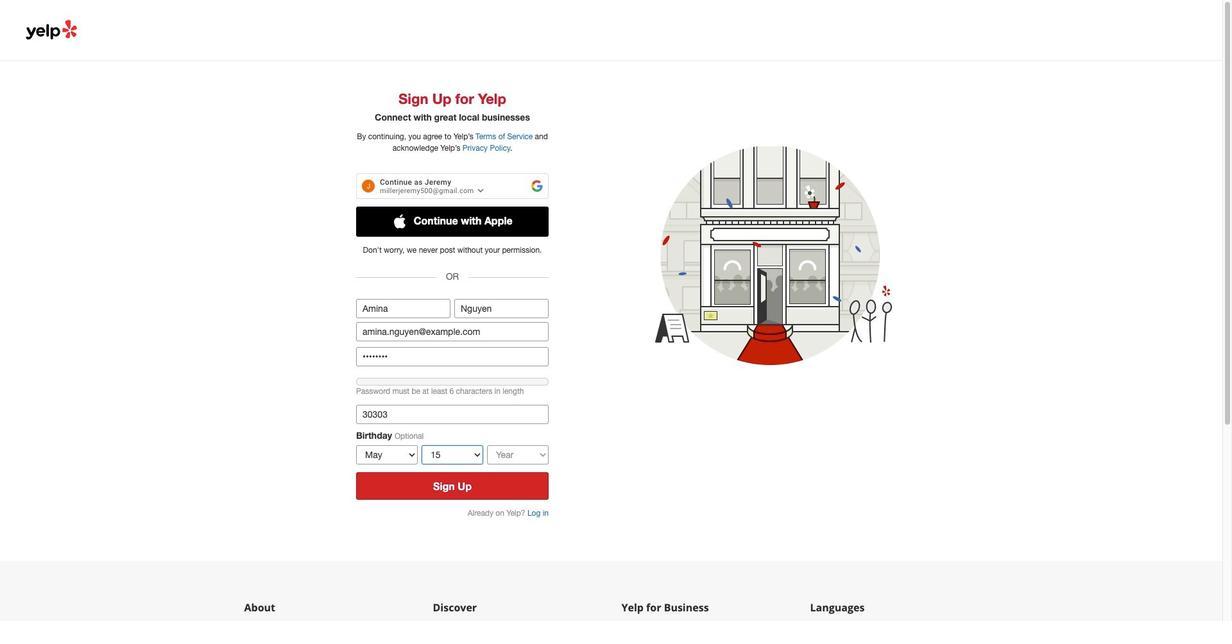 Task type: vqa. For each thing, say whether or not it's contained in the screenshot.
email email field
yes



Task type: describe. For each thing, give the bounding box(es) containing it.
ZIP Code text field
[[356, 405, 549, 425]]

Email email field
[[356, 322, 549, 342]]



Task type: locate. For each thing, give the bounding box(es) containing it.
Password password field
[[356, 348, 549, 367]]

First Name text field
[[356, 299, 451, 319]]

Last Name text field
[[455, 299, 549, 319]]



